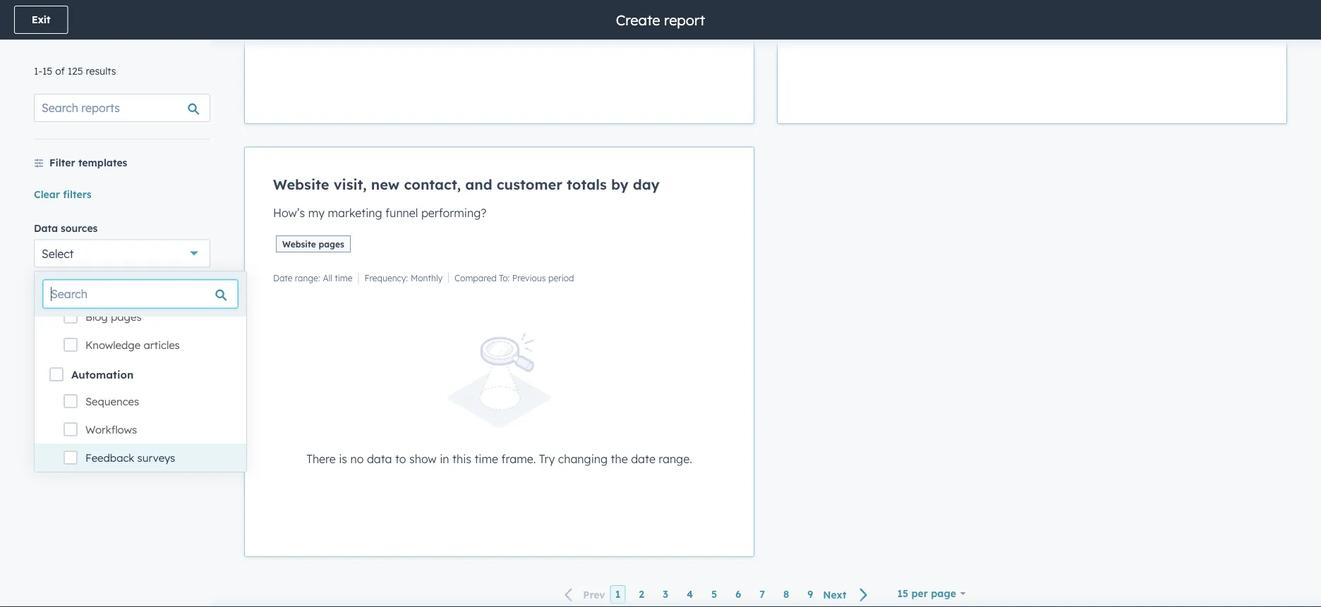 Task type: locate. For each thing, give the bounding box(es) containing it.
new
[[371, 176, 400, 193]]

knowledge articles
[[85, 339, 180, 352]]

filters
[[63, 188, 92, 200]]

is
[[339, 452, 347, 466]]

1 horizontal spatial pages
[[319, 239, 344, 249]]

create
[[616, 11, 660, 29]]

visualization
[[34, 284, 97, 296]]

compared to: previous period
[[454, 273, 574, 283]]

1 vertical spatial 15
[[897, 588, 908, 600]]

select button up search search box
[[34, 240, 210, 268]]

0 vertical spatial select button
[[34, 240, 210, 268]]

website
[[273, 176, 329, 193], [282, 239, 316, 249]]

website for website pages
[[282, 239, 316, 249]]

Search search field
[[43, 280, 238, 308]]

0 horizontal spatial time
[[335, 273, 353, 283]]

select button
[[34, 240, 210, 268], [34, 302, 210, 330]]

per
[[911, 588, 928, 600]]

pages for website pages
[[319, 239, 344, 249]]

15 left per
[[897, 588, 908, 600]]

15 inside popup button
[[897, 588, 908, 600]]

select button for visualization
[[34, 302, 210, 330]]

blog pages
[[85, 310, 142, 324]]

website down how's
[[282, 239, 316, 249]]

Search search field
[[34, 94, 210, 122]]

feedback surveys
[[85, 452, 175, 465]]

9
[[807, 589, 813, 601]]

None checkbox
[[777, 0, 1287, 124]]

list box containing blog pages
[[35, 190, 246, 472]]

1 vertical spatial select button
[[34, 302, 210, 330]]

sources
[[61, 222, 98, 234]]

6
[[735, 589, 741, 601]]

performing?
[[421, 206, 486, 220]]

2 select button from the top
[[34, 302, 210, 330]]

prev button
[[556, 586, 610, 605]]

1 horizontal spatial time
[[475, 452, 498, 466]]

date
[[273, 273, 292, 283]]

0 vertical spatial 15
[[42, 65, 52, 77]]

0 horizontal spatial 15
[[42, 65, 52, 77]]

pagination navigation
[[556, 586, 877, 605]]

time
[[335, 273, 353, 283], [475, 452, 498, 466]]

clear
[[34, 188, 60, 200]]

0 vertical spatial select
[[42, 247, 74, 261]]

2 button
[[634, 586, 649, 604]]

1 vertical spatial website
[[282, 239, 316, 249]]

pages
[[319, 239, 344, 249], [111, 310, 142, 324]]

1 vertical spatial pages
[[111, 310, 142, 324]]

marketing
[[328, 206, 382, 220]]

0 horizontal spatial pages
[[111, 310, 142, 324]]

pages up all
[[319, 239, 344, 249]]

0 vertical spatial website
[[273, 176, 329, 193]]

select for visualization
[[42, 309, 74, 323]]

range.
[[659, 452, 692, 466]]

data sources
[[34, 222, 98, 234]]

how's my marketing funnel performing?
[[273, 206, 486, 220]]

changing
[[558, 452, 608, 466]]

of
[[55, 65, 65, 77]]

1 select button from the top
[[34, 240, 210, 268]]

this
[[452, 452, 471, 466]]

8 button
[[778, 586, 794, 604]]

previous
[[512, 273, 546, 283]]

select for data sources
[[42, 247, 74, 261]]

blog
[[85, 310, 108, 324]]

15
[[42, 65, 52, 77], [897, 588, 908, 600]]

clear filters button
[[34, 186, 92, 203]]

show
[[409, 452, 437, 466]]

7 button
[[755, 586, 770, 604]]

select down visualization
[[42, 309, 74, 323]]

6 button
[[731, 586, 746, 604]]

contact,
[[404, 176, 461, 193]]

select
[[42, 247, 74, 261], [42, 309, 74, 323]]

3
[[663, 589, 668, 601]]

the
[[611, 452, 628, 466]]

1 select from the top
[[42, 247, 74, 261]]

0 vertical spatial pages
[[319, 239, 344, 249]]

templates
[[78, 157, 127, 169]]

website up how's
[[273, 176, 329, 193]]

1 vertical spatial select
[[42, 309, 74, 323]]

time right all
[[335, 273, 353, 283]]

2 select from the top
[[42, 309, 74, 323]]

list box
[[35, 190, 246, 472]]

feedback
[[85, 452, 134, 465]]

pages for blog pages
[[111, 310, 142, 324]]

data
[[34, 222, 58, 234]]

time right 'this'
[[475, 452, 498, 466]]

None checkbox
[[244, 0, 754, 124], [244, 147, 754, 557], [244, 0, 754, 124], [244, 147, 754, 557]]

all
[[323, 273, 332, 283]]

page
[[931, 588, 956, 600]]

1-
[[34, 65, 42, 77]]

1-15 of 125 results
[[34, 65, 116, 77]]

select down data sources
[[42, 247, 74, 261]]

pages down search search box
[[111, 310, 142, 324]]

data
[[367, 452, 392, 466]]

period
[[548, 273, 574, 283]]

website visit, new contact, and customer totals by day
[[273, 176, 660, 193]]

there
[[306, 452, 336, 466]]

by
[[611, 176, 629, 193]]

4
[[687, 589, 693, 601]]

workflows
[[85, 423, 137, 437]]

1 horizontal spatial 15
[[897, 588, 908, 600]]

15 left of
[[42, 65, 52, 77]]

compared
[[454, 273, 497, 283]]

125
[[67, 65, 83, 77]]

15 per page
[[897, 588, 956, 600]]

select button up knowledge
[[34, 302, 210, 330]]



Task type: describe. For each thing, give the bounding box(es) containing it.
3 button
[[658, 586, 673, 604]]

date
[[631, 452, 655, 466]]

1 button
[[610, 586, 625, 604]]

try
[[539, 452, 555, 466]]

my
[[308, 206, 325, 220]]

frame.
[[501, 452, 536, 466]]

1
[[615, 589, 620, 601]]

9 button
[[803, 586, 818, 604]]

funnel
[[385, 206, 418, 220]]

in
[[440, 452, 449, 466]]

how's
[[273, 206, 305, 220]]

range:
[[295, 273, 320, 283]]

5 button
[[706, 586, 722, 604]]

automation
[[71, 368, 134, 382]]

15 per page button
[[888, 580, 975, 608]]

next
[[823, 589, 846, 601]]

exit link
[[14, 6, 68, 34]]

surveys
[[137, 452, 175, 465]]

frequency: monthly
[[364, 273, 442, 283]]

there is no data to show in this time frame. try changing the date range.
[[306, 452, 692, 466]]

knowledge
[[85, 339, 141, 352]]

filter templates
[[49, 157, 127, 169]]

to
[[395, 452, 406, 466]]

5
[[711, 589, 717, 601]]

website pages
[[282, 239, 344, 249]]

articles
[[144, 339, 180, 352]]

4 button
[[682, 586, 698, 604]]

next button
[[818, 586, 877, 605]]

1 vertical spatial time
[[475, 452, 498, 466]]

select button for data sources
[[34, 240, 210, 268]]

totals
[[567, 176, 607, 193]]

monthly
[[411, 273, 442, 283]]

filter
[[49, 157, 75, 169]]

report
[[664, 11, 705, 29]]

customer
[[497, 176, 562, 193]]

8
[[783, 589, 789, 601]]

clear filters
[[34, 188, 92, 200]]

7
[[759, 589, 765, 601]]

2
[[639, 589, 644, 601]]

to:
[[499, 273, 510, 283]]

and
[[465, 176, 492, 193]]

sequences
[[85, 395, 139, 409]]

visit,
[[334, 176, 367, 193]]

day
[[633, 176, 660, 193]]

frequency:
[[364, 273, 408, 283]]

create report
[[616, 11, 705, 29]]

exit
[[32, 13, 50, 26]]

results
[[86, 65, 116, 77]]

date range: all time
[[273, 273, 353, 283]]

0 vertical spatial time
[[335, 273, 353, 283]]

website for website visit, new contact, and customer totals by day
[[273, 176, 329, 193]]

page section element
[[0, 0, 1321, 40]]

prev
[[583, 589, 605, 601]]



Task type: vqa. For each thing, say whether or not it's contained in the screenshot.
Data
yes



